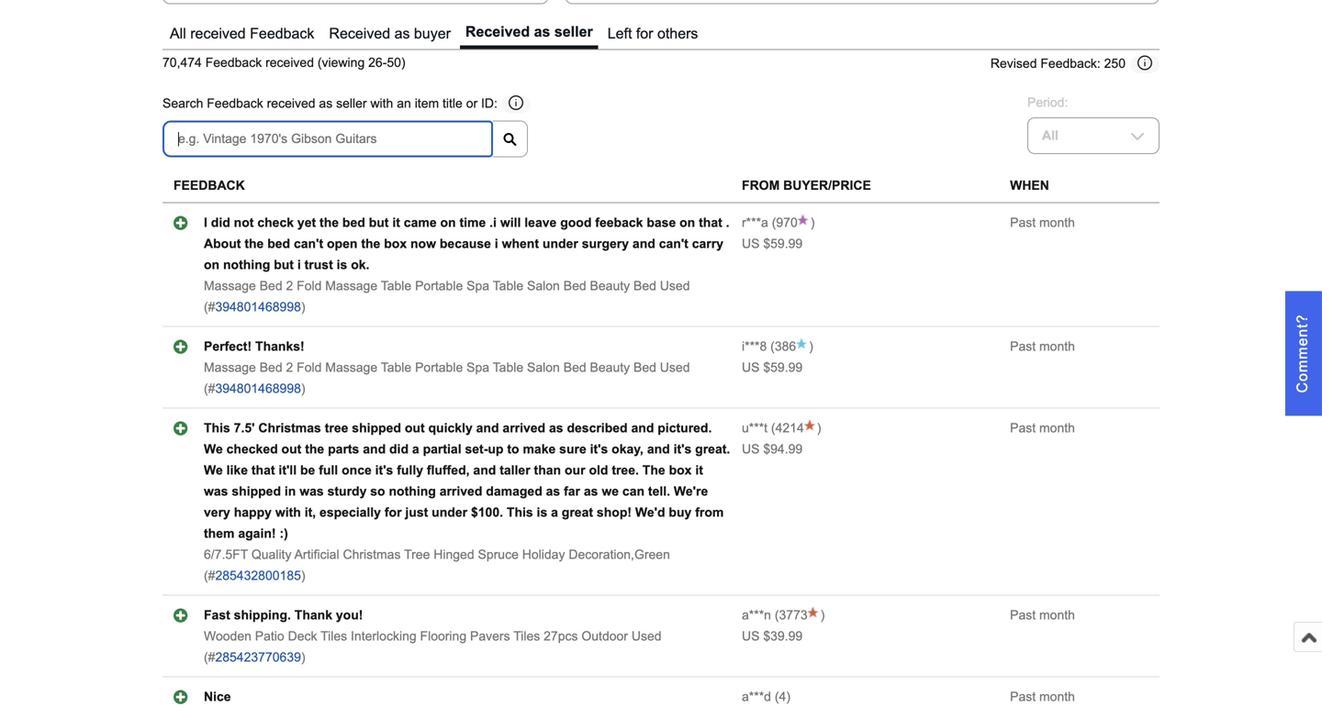 Task type: locate. For each thing, give the bounding box(es) containing it.
0 horizontal spatial under
[[432, 506, 467, 520]]

massage
[[204, 279, 256, 294], [325, 279, 378, 294], [204, 361, 256, 375], [325, 361, 378, 375]]

2 feedback left by buyer. element from the top
[[742, 340, 767, 354]]

1 horizontal spatial is
[[537, 506, 548, 520]]

0 vertical spatial with
[[370, 96, 393, 111]]

revised feedback: 250
[[991, 57, 1126, 71]]

0 vertical spatial received
[[190, 25, 246, 42]]

1 horizontal spatial nothing
[[389, 485, 436, 499]]

feedback left by buyer. element
[[742, 216, 768, 230], [742, 340, 767, 354], [742, 422, 768, 436], [742, 609, 771, 623], [742, 691, 771, 705]]

0 horizontal spatial nothing
[[223, 258, 270, 272]]

1 horizontal spatial that
[[699, 216, 722, 230]]

we're
[[674, 485, 708, 499]]

1 vertical spatial massage bed 2 fold massage table portable spa table salon bed beauty bed used (#
[[204, 361, 690, 396]]

1 horizontal spatial seller
[[555, 23, 593, 40]]

yet
[[297, 216, 316, 230]]

2 beauty from the top
[[590, 361, 630, 375]]

is inside the i did not check yet the bed but it came on time .i will leave good feeback base on that . about the bed can't open the box now because i whent under  surgery and can't carry on nothing but i trust is ok.
[[337, 258, 347, 272]]

fast shipping.  thank you!
[[204, 609, 363, 623]]

a***n
[[742, 609, 771, 623]]

thank
[[295, 609, 332, 623]]

5 past from the top
[[1010, 691, 1036, 705]]

received for 70,474
[[265, 56, 314, 70]]

(# down 6/7.5ft
[[204, 570, 215, 584]]

beauty down surgery
[[590, 279, 630, 294]]

received up 70,474
[[190, 25, 246, 42]]

month for ( 3773
[[1039, 609, 1075, 623]]

past month
[[1010, 216, 1075, 230], [1010, 340, 1075, 354], [1010, 422, 1075, 436], [1010, 609, 1075, 623], [1010, 691, 1075, 705]]

it inside this 7.5' christmas tree shipped out quickly and arrived as described and pictured. we checked out the parts and did a partial set-up to make sure it's okay, and it's great. we like that it'll be full once it's fully fluffed, and taller than our old tree. the box it was shipped in was sturdy so nothing arrived damaged as far as we can tell. we're very happy with it, especially for just under $100. this is a great shop! we'd buy from them again! :)
[[695, 464, 703, 478]]

4 us from the top
[[742, 630, 760, 644]]

fold for did
[[297, 279, 322, 294]]

can
[[623, 485, 645, 499]]

3 past month from the top
[[1010, 422, 1075, 436]]

285432800185 )
[[215, 570, 305, 584]]

did right i
[[211, 216, 230, 230]]

a up fully
[[412, 443, 419, 457]]

5 past month element from the top
[[1010, 691, 1075, 705]]

past month element for 3773
[[1010, 609, 1075, 623]]

feedback up 70,474 feedback received (viewing 26-50)
[[250, 25, 314, 42]]

(# inside the 6/7.5ft quality artificial christmas tree hinged spruce holiday decoration,green (#
[[204, 570, 215, 584]]

massage bed 2 fold massage table portable spa table salon bed beauty bed used (#
[[204, 279, 690, 315], [204, 361, 690, 396]]

1 us $59.99 from the top
[[742, 237, 803, 251]]

feedback:
[[1041, 57, 1101, 71]]

1 vertical spatial feedback
[[205, 56, 262, 70]]

all inside button
[[170, 25, 186, 42]]

1 past month from the top
[[1010, 216, 1075, 230]]

massage bed 2 fold massage table portable spa table salon bed beauty bed used (# up quickly
[[204, 361, 690, 396]]

bed up open on the left
[[342, 216, 365, 230]]

0 vertical spatial feedback
[[250, 25, 314, 42]]

2 vertical spatial feedback
[[207, 96, 263, 111]]

(# up perfect!
[[204, 300, 215, 315]]

2 can't from the left
[[659, 237, 689, 251]]

1 vertical spatial under
[[432, 506, 467, 520]]

1 vertical spatial portable
[[415, 361, 463, 375]]

out up it'll
[[282, 443, 301, 457]]

used for r***a
[[660, 279, 690, 294]]

1 horizontal spatial can't
[[659, 237, 689, 251]]

0 vertical spatial used
[[660, 279, 690, 294]]

0 horizontal spatial it's
[[375, 464, 393, 478]]

great
[[562, 506, 593, 520]]

feedback down all received feedback button
[[205, 56, 262, 70]]

4214
[[776, 422, 804, 436]]

all up 70,474
[[170, 25, 186, 42]]

1 vertical spatial i
[[297, 258, 301, 272]]

portable up quickly
[[415, 361, 463, 375]]

0 vertical spatial seller
[[555, 23, 593, 40]]

sure
[[559, 443, 587, 457]]

that down checked
[[251, 464, 275, 478]]

394801468998 for i did not check yet the bed but it came on time .i will leave good feeback base on that . about the bed can't open the box now because i whent under  surgery and can't carry on nothing but i trust is ok.
[[215, 300, 301, 315]]

bed up described
[[564, 361, 586, 375]]

0 vertical spatial did
[[211, 216, 230, 230]]

1 fold from the top
[[297, 279, 322, 294]]

394801468998 link
[[215, 300, 301, 315], [215, 382, 301, 396]]

bed down check
[[267, 237, 290, 251]]

under inside the i did not check yet the bed but it came on time .i will leave good feeback base on that . about the bed can't open the box now because i whent under  surgery and can't carry on nothing but i trust is ok.
[[543, 237, 578, 251]]

surgery
[[582, 237, 629, 251]]

3 feedback left by buyer. element from the top
[[742, 422, 768, 436]]

tiles left 27pcs
[[514, 630, 540, 644]]

0 vertical spatial beauty
[[590, 279, 630, 294]]

1 vertical spatial is
[[537, 506, 548, 520]]

0 vertical spatial us $59.99
[[742, 237, 803, 251]]

it's up old
[[590, 443, 608, 457]]

shipped
[[352, 422, 401, 436], [232, 485, 281, 499]]

1 horizontal spatial box
[[669, 464, 692, 478]]

0 horizontal spatial received
[[329, 25, 390, 42]]

1 horizontal spatial i
[[495, 237, 498, 251]]

2 for thanks!
[[286, 361, 293, 375]]

it's
[[590, 443, 608, 457], [674, 443, 692, 457], [375, 464, 393, 478]]

1 vertical spatial 394801468998 link
[[215, 382, 301, 396]]

it up we're
[[695, 464, 703, 478]]

it inside the i did not check yet the bed but it came on time .i will leave good feeback base on that . about the bed can't open the box now because i whent under  surgery and can't carry on nothing but i trust is ok.
[[392, 216, 400, 230]]

under
[[543, 237, 578, 251], [432, 506, 467, 520]]

0 vertical spatial that
[[699, 216, 722, 230]]

5 feedback left by buyer. element from the top
[[742, 691, 771, 705]]

can't down base
[[659, 237, 689, 251]]

1 was from the left
[[204, 485, 228, 499]]

feedback left by buyer. element for ( 970
[[742, 216, 768, 230]]

3 past from the top
[[1010, 422, 1036, 436]]

received up 26- on the left
[[329, 25, 390, 42]]

arrived up to
[[503, 422, 546, 436]]

did up fully
[[389, 443, 409, 457]]

wooden patio deck tiles interlocking flooring pavers tiles 27pcs outdoor used (#
[[204, 630, 662, 665]]

0 vertical spatial $59.99
[[763, 237, 803, 251]]

2 vertical spatial used
[[632, 630, 662, 644]]

4 past month element from the top
[[1010, 609, 1075, 623]]

250
[[1104, 57, 1126, 71]]

2 $59.99 from the top
[[763, 361, 803, 375]]

portable for thanks!
[[415, 361, 463, 375]]

feedback left by buyer. element up us $39.99
[[742, 609, 771, 623]]

but left trust
[[274, 258, 294, 272]]

1 vertical spatial a
[[551, 506, 558, 520]]

0 vertical spatial fold
[[297, 279, 322, 294]]

2 394801468998 link from the top
[[215, 382, 301, 396]]

open
[[327, 237, 358, 251]]

2 us $59.99 from the top
[[742, 361, 803, 375]]

to
[[507, 443, 519, 457]]

0 vertical spatial nothing
[[223, 258, 270, 272]]

0 horizontal spatial tiles
[[321, 630, 347, 644]]

1 vertical spatial nothing
[[389, 485, 436, 499]]

1 vertical spatial salon
[[527, 361, 560, 375]]

beauty up described
[[590, 361, 630, 375]]

1 vertical spatial christmas
[[343, 548, 401, 563]]

0 vertical spatial under
[[543, 237, 578, 251]]

1 vertical spatial for
[[385, 506, 402, 520]]

0 vertical spatial box
[[384, 237, 407, 251]]

1 horizontal spatial with
[[370, 96, 393, 111]]

us down u***t
[[742, 443, 760, 457]]

feedback for 70,474
[[205, 56, 262, 70]]

came
[[404, 216, 437, 230]]

under down good
[[543, 237, 578, 251]]

nothing down about
[[223, 258, 270, 272]]

select the feedback time period you want to see element
[[1028, 96, 1068, 110]]

we left like
[[204, 464, 223, 478]]

285432800185
[[215, 570, 301, 584]]

arrived down 'fluffed,'
[[440, 485, 482, 499]]

than
[[534, 464, 561, 478]]

that inside this 7.5' christmas tree shipped out quickly and arrived as described and pictured. we checked out the parts and did a partial set-up to make sure it's okay, and it's great. we like that it'll be full once it's fully fluffed, and taller than our old tree. the box it was shipped in was sturdy so nothing arrived damaged as far as we can tell. we're very happy with it, especially for just under $100. this is a great shop! we'd buy from them again! :)
[[251, 464, 275, 478]]

i left trust
[[297, 258, 301, 272]]

was
[[204, 485, 228, 499], [300, 485, 324, 499]]

past month for 970
[[1010, 216, 1075, 230]]

fold
[[297, 279, 322, 294], [297, 361, 322, 375]]

was up very
[[204, 485, 228, 499]]

1 vertical spatial 2
[[286, 361, 293, 375]]

seller left left
[[555, 23, 593, 40]]

fold down trust
[[297, 279, 322, 294]]

spa
[[467, 279, 489, 294], [467, 361, 489, 375]]

left for others button
[[602, 19, 704, 49]]

1 vertical spatial did
[[389, 443, 409, 457]]

feeback
[[595, 216, 643, 230]]

1 past month element from the top
[[1010, 216, 1075, 230]]

2 394801468998 ) from the top
[[215, 382, 305, 396]]

1 394801468998 from the top
[[215, 300, 301, 315]]

nothing
[[223, 258, 270, 272], [389, 485, 436, 499]]

1 portable from the top
[[415, 279, 463, 294]]

394801468998 ) for perfect! thanks!
[[215, 382, 305, 396]]

on right base
[[680, 216, 695, 230]]

386
[[775, 340, 796, 354]]

2 us from the top
[[742, 361, 760, 375]]

all received feedback button
[[164, 19, 320, 49]]

0 horizontal spatial is
[[337, 258, 347, 272]]

0 horizontal spatial i
[[297, 258, 301, 272]]

feedback inside button
[[250, 25, 314, 42]]

2 vertical spatial received
[[267, 96, 315, 111]]

2 past month element from the top
[[1010, 340, 1075, 354]]

394801468998 ) for i did not check yet the bed but it came on time .i will leave good feeback base on that . about the bed can't open the box now because i whent under  surgery and can't carry on nothing but i trust is ok.
[[215, 300, 305, 315]]

1 394801468998 link from the top
[[215, 300, 301, 315]]

$59.99 down ( 970
[[763, 237, 803, 251]]

0 vertical spatial shipped
[[352, 422, 401, 436]]

$59.99 for 386
[[763, 361, 803, 375]]

0 vertical spatial it
[[392, 216, 400, 230]]

1 vertical spatial but
[[274, 258, 294, 272]]

check
[[257, 216, 294, 230]]

394801468998 for perfect! thanks!
[[215, 382, 301, 396]]

as right "far"
[[584, 485, 598, 499]]

feedback left by buyer. element containing u***t
[[742, 422, 768, 436]]

0 horizontal spatial can't
[[294, 237, 323, 251]]

perfect! thanks! element
[[204, 340, 305, 354]]

christmas inside the 6/7.5ft quality artificial christmas tree hinged spruce holiday decoration,green (#
[[343, 548, 401, 563]]

394801468998 up 7.5'
[[215, 382, 301, 396]]

1 past from the top
[[1010, 216, 1036, 230]]

feedback right search
[[207, 96, 263, 111]]

all for all
[[1042, 129, 1059, 143]]

we
[[602, 485, 619, 499]]

feedback left by buyer. element for ( 386
[[742, 340, 767, 354]]

1 horizontal spatial all
[[1042, 129, 1059, 143]]

2 past month from the top
[[1010, 340, 1075, 354]]

1 $59.99 from the top
[[763, 237, 803, 251]]

( for 970
[[772, 216, 776, 230]]

4 (# from the top
[[204, 651, 215, 665]]

massage bed 2 fold massage table portable spa table salon bed beauty bed used (# down because
[[204, 279, 690, 315]]

394801468998 ) up 7.5'
[[215, 382, 305, 396]]

1 horizontal spatial bed
[[342, 216, 365, 230]]

2 394801468998 from the top
[[215, 382, 301, 396]]

1 vertical spatial that
[[251, 464, 275, 478]]

others
[[657, 25, 698, 42]]

0 vertical spatial portable
[[415, 279, 463, 294]]

search
[[163, 96, 203, 111]]

tiles down the you!
[[321, 630, 347, 644]]

1 horizontal spatial it
[[695, 464, 703, 478]]

3 past month element from the top
[[1010, 422, 1075, 436]]

past for ( 386
[[1010, 340, 1036, 354]]

1 month from the top
[[1039, 216, 1075, 230]]

4 feedback left by buyer. element from the top
[[742, 609, 771, 623]]

1 spa from the top
[[467, 279, 489, 294]]

for inside left for others button
[[636, 25, 653, 42]]

buy
[[669, 506, 692, 520]]

decoration,green
[[569, 548, 670, 563]]

3 us from the top
[[742, 443, 760, 457]]

out
[[405, 422, 425, 436], [282, 443, 301, 457]]

on left time
[[440, 216, 456, 230]]

$59.99 for 970
[[763, 237, 803, 251]]

that left the '.'
[[699, 216, 722, 230]]

0 horizontal spatial out
[[282, 443, 301, 457]]

( for 386
[[771, 340, 775, 354]]

2 month from the top
[[1039, 340, 1075, 354]]

did inside this 7.5' christmas tree shipped out quickly and arrived as described and pictured. we checked out the parts and did a partial set-up to make sure it's okay, and it's great. we like that it'll be full once it's fully fluffed, and taller than our old tree. the box it was shipped in was sturdy so nothing arrived damaged as far as we can tell. we're very happy with it, especially for just under $100. this is a great shop! we'd buy from them again! :)
[[389, 443, 409, 457]]

( right a***d
[[775, 691, 779, 705]]

fast shipping.  thank you! element
[[204, 609, 363, 623]]

received
[[466, 23, 530, 40], [329, 25, 390, 42]]

1 horizontal spatial it's
[[590, 443, 608, 457]]

0 vertical spatial spa
[[467, 279, 489, 294]]

0 horizontal spatial for
[[385, 506, 402, 520]]

) right 970
[[811, 216, 815, 230]]

feedback left by buyer. element right the '.'
[[742, 216, 768, 230]]

4 month from the top
[[1039, 609, 1075, 623]]

partial
[[423, 443, 462, 457]]

but left came at left top
[[369, 216, 389, 230]]

the up the be
[[305, 443, 324, 457]]

$100.
[[471, 506, 503, 520]]

0 vertical spatial arrived
[[503, 422, 546, 436]]

holiday
[[522, 548, 565, 563]]

1 2 from the top
[[286, 279, 293, 294]]

received for received as buyer
[[329, 25, 390, 42]]

as inside received as seller button
[[534, 23, 550, 40]]

when
[[1010, 179, 1049, 193]]

1 massage bed 2 fold massage table portable spa table salon bed beauty bed used (# from the top
[[204, 279, 690, 315]]

salon down whent
[[527, 279, 560, 294]]

e.g. Vintage 1970's Gibson Guitars text field
[[163, 121, 493, 158]]

with left an
[[370, 96, 393, 111]]

(# down wooden
[[204, 651, 215, 665]]

tell.
[[648, 485, 670, 499]]

2 spa from the top
[[467, 361, 489, 375]]

for left just
[[385, 506, 402, 520]]

us $59.99 down ( 970
[[742, 237, 803, 251]]

1 394801468998 ) from the top
[[215, 300, 305, 315]]

2 up "thanks!" at left
[[286, 279, 293, 294]]

1 vertical spatial used
[[660, 361, 690, 375]]

a left great
[[551, 506, 558, 520]]

0 horizontal spatial was
[[204, 485, 228, 499]]

happy
[[234, 506, 272, 520]]

394801468998 )
[[215, 300, 305, 315], [215, 382, 305, 396]]

did
[[211, 216, 230, 230], [389, 443, 409, 457]]

2 massage bed 2 fold massage table portable spa table salon bed beauty bed used (# from the top
[[204, 361, 690, 396]]

feedback left by buyer. element for ( 3773
[[742, 609, 771, 623]]

hinged
[[434, 548, 474, 563]]

0 vertical spatial christmas
[[258, 422, 321, 436]]

1 vertical spatial 394801468998
[[215, 382, 301, 396]]

now
[[410, 237, 436, 251]]

used up pictured.
[[660, 361, 690, 375]]

past month for 4214
[[1010, 422, 1075, 436]]

christmas up it'll
[[258, 422, 321, 436]]

4 past from the top
[[1010, 609, 1036, 623]]

christmas left tree
[[343, 548, 401, 563]]

us $59.99
[[742, 237, 803, 251], [742, 361, 803, 375]]

)
[[811, 216, 815, 230], [301, 300, 305, 315], [809, 340, 813, 354], [301, 382, 305, 396], [817, 422, 821, 436], [301, 570, 305, 584], [821, 609, 825, 623], [301, 651, 305, 665], [786, 691, 791, 705]]

patio
[[255, 630, 284, 644]]

as
[[534, 23, 550, 40], [394, 25, 410, 42], [319, 96, 333, 111], [549, 422, 563, 436], [546, 485, 560, 499], [584, 485, 598, 499]]

3 (# from the top
[[204, 570, 215, 584]]

0 vertical spatial bed
[[342, 216, 365, 230]]

feedback left by buyer. element containing i***8
[[742, 340, 767, 354]]

it's up so
[[375, 464, 393, 478]]

1 vertical spatial received
[[265, 56, 314, 70]]

5 month from the top
[[1039, 691, 1075, 705]]

1 horizontal spatial for
[[636, 25, 653, 42]]

this 7.5' christmas tree shipped out quickly and arrived as described and pictured. we checked out the parts and did a partial set-up to make sure it's okay, and it's great. we like that it'll be full once it's fully fluffed, and taller than our old tree. the box it was shipped in was sturdy so nothing arrived damaged as far as we can tell. we're very happy with it, especially for just under $100. this is a great shop! we'd buy from them again! :) element
[[204, 422, 730, 542]]

all inside popup button
[[1042, 129, 1059, 143]]

1 vertical spatial out
[[282, 443, 301, 457]]

( right i***8
[[771, 340, 775, 354]]

0 horizontal spatial christmas
[[258, 422, 321, 436]]

1 vertical spatial seller
[[336, 96, 367, 111]]

bed down "thanks!" at left
[[260, 361, 282, 375]]

us $59.99 for 970
[[742, 237, 803, 251]]

394801468998 link for perfect! thanks!
[[215, 382, 301, 396]]

used
[[660, 279, 690, 294], [660, 361, 690, 375], [632, 630, 662, 644]]

0 vertical spatial 394801468998
[[215, 300, 301, 315]]

salon for i***8
[[527, 361, 560, 375]]

285432800185 link
[[215, 570, 301, 584]]

2 salon from the top
[[527, 361, 560, 375]]

1 horizontal spatial christmas
[[343, 548, 401, 563]]

and inside the i did not check yet the bed but it came on time .i will leave good feeback base on that . about the bed can't open the box now because i whent under  surgery and can't carry on nothing but i trust is ok.
[[633, 237, 655, 251]]

( right r***a
[[772, 216, 776, 230]]

1 vertical spatial box
[[669, 464, 692, 478]]

0 vertical spatial but
[[369, 216, 389, 230]]

portable
[[415, 279, 463, 294], [415, 361, 463, 375]]

3 month from the top
[[1039, 422, 1075, 436]]

394801468998 link up perfect! thanks! element
[[215, 300, 301, 315]]

0 vertical spatial we
[[204, 443, 223, 457]]

received down 70,474 feedback received (viewing 26-50)
[[267, 96, 315, 111]]

2 fold from the top
[[297, 361, 322, 375]]

box inside the i did not check yet the bed but it came on time .i will leave good feeback base on that . about the bed can't open the box now because i whent under  surgery and can't carry on nothing but i trust is ok.
[[384, 237, 407, 251]]

shop!
[[597, 506, 632, 520]]

1 us from the top
[[742, 237, 760, 251]]

0 vertical spatial massage bed 2 fold massage table portable spa table salon bed beauty bed used (#
[[204, 279, 690, 315]]

received left (viewing
[[265, 56, 314, 70]]

us $59.99 down ( 386
[[742, 361, 803, 375]]

1 beauty from the top
[[590, 279, 630, 294]]

2 past from the top
[[1010, 340, 1036, 354]]

1 tiles from the left
[[321, 630, 347, 644]]

2 portable from the top
[[415, 361, 463, 375]]

1 vertical spatial arrived
[[440, 485, 482, 499]]

wooden
[[204, 630, 252, 644]]

394801468998 link up 7.5'
[[215, 382, 301, 396]]

received for search
[[267, 96, 315, 111]]

us down a***n
[[742, 630, 760, 644]]

1 vertical spatial with
[[275, 506, 301, 520]]

christmas
[[258, 422, 321, 436], [343, 548, 401, 563]]

we left checked
[[204, 443, 223, 457]]

2 2 from the top
[[286, 361, 293, 375]]

salon up make
[[527, 361, 560, 375]]

nothing inside this 7.5' christmas tree shipped out quickly and arrived as described and pictured. we checked out the parts and did a partial set-up to make sure it's okay, and it's great. we like that it'll be full once it's fully fluffed, and taller than our old tree. the box it was shipped in was sturdy so nothing arrived damaged as far as we can tell. we're very happy with it, especially for just under $100. this is a great shop! we'd buy from them again! :)
[[389, 485, 436, 499]]

was up it, in the bottom left of the page
[[300, 485, 324, 499]]

title
[[443, 96, 463, 111]]

christmas inside this 7.5' christmas tree shipped out quickly and arrived as described and pictured. we checked out the parts and did a partial set-up to make sure it's okay, and it's great. we like that it'll be full once it's fully fluffed, and taller than our old tree. the box it was shipped in was sturdy so nothing arrived damaged as far as we can tell. we're very happy with it, especially for just under $100. this is a great shop! we'd buy from them again! :)
[[258, 422, 321, 436]]

us down r***a
[[742, 237, 760, 251]]

once
[[342, 464, 372, 478]]

1 horizontal spatial received
[[466, 23, 530, 40]]

this left 7.5'
[[204, 422, 230, 436]]

under inside this 7.5' christmas tree shipped out quickly and arrived as described and pictured. we checked out the parts and did a partial set-up to make sure it's okay, and it's great. we like that it'll be full once it's fully fluffed, and taller than our old tree. the box it was shipped in was sturdy so nothing arrived damaged as far as we can tell. we're very happy with it, especially for just under $100. this is a great shop! we'd buy from them again! :)
[[432, 506, 467, 520]]

1 can't from the left
[[294, 237, 323, 251]]

box up we're
[[669, 464, 692, 478]]

285423770639
[[215, 651, 301, 665]]

us for i***8
[[742, 361, 760, 375]]

received
[[190, 25, 246, 42], [265, 56, 314, 70], [267, 96, 315, 111]]

feedback left by buyer. element containing a***n
[[742, 609, 771, 623]]

is down the damaged
[[537, 506, 548, 520]]

tiles
[[321, 630, 347, 644], [514, 630, 540, 644]]

1 salon from the top
[[527, 279, 560, 294]]

us for u***t
[[742, 443, 760, 457]]

nothing inside the i did not check yet the bed but it came on time .i will leave good feeback base on that . about the bed can't open the box now because i whent under  surgery and can't carry on nothing but i trust is ok.
[[223, 258, 270, 272]]

0 horizontal spatial shipped
[[232, 485, 281, 499]]

1 vertical spatial we
[[204, 464, 223, 478]]

massage down about
[[204, 279, 256, 294]]

1 horizontal spatial tiles
[[514, 630, 540, 644]]

past month element
[[1010, 216, 1075, 230], [1010, 340, 1075, 354], [1010, 422, 1075, 436], [1010, 609, 1075, 623], [1010, 691, 1075, 705]]

0 horizontal spatial this
[[204, 422, 230, 436]]

out up partial
[[405, 422, 425, 436]]

as inside received as buyer button
[[394, 25, 410, 42]]

1 vertical spatial shipped
[[232, 485, 281, 499]]

as left left
[[534, 23, 550, 40]]

massage down perfect!
[[204, 361, 256, 375]]

2 tiles from the left
[[514, 630, 540, 644]]

1 horizontal spatial did
[[389, 443, 409, 457]]

for right left
[[636, 25, 653, 42]]

1 horizontal spatial shipped
[[352, 422, 401, 436]]

0 horizontal spatial with
[[275, 506, 301, 520]]

us for r***a
[[742, 237, 760, 251]]

we
[[204, 443, 223, 457], [204, 464, 223, 478]]

about
[[204, 237, 241, 251]]

0 vertical spatial i
[[495, 237, 498, 251]]

0 vertical spatial 2
[[286, 279, 293, 294]]

item
[[415, 96, 439, 111]]

salon for r***a
[[527, 279, 560, 294]]

1 horizontal spatial out
[[405, 422, 425, 436]]

0 horizontal spatial box
[[384, 237, 407, 251]]

fold down "thanks!" at left
[[297, 361, 322, 375]]

box left now
[[384, 237, 407, 251]]

beauty for i***8
[[590, 361, 630, 375]]

1 feedback left by buyer. element from the top
[[742, 216, 768, 230]]

all down select the feedback time period you want to see element
[[1042, 129, 1059, 143]]

4 past month from the top
[[1010, 609, 1075, 623]]

beauty
[[590, 279, 630, 294], [590, 361, 630, 375]]

used down base
[[660, 279, 690, 294]]

ok.
[[351, 258, 370, 272]]

spruce
[[478, 548, 519, 563]]

the up ok.
[[361, 237, 380, 251]]

1 vertical spatial $59.99
[[763, 361, 803, 375]]

feedback left by buyer. element containing r***a
[[742, 216, 768, 230]]

0 vertical spatial a
[[412, 443, 419, 457]]



Task type: describe. For each thing, give the bounding box(es) containing it.
us for a***n
[[742, 630, 760, 644]]

50)
[[387, 56, 406, 70]]

pavers
[[470, 630, 510, 644]]

quickly
[[428, 422, 473, 436]]

7.5'
[[234, 422, 255, 436]]

used inside wooden patio deck tiles interlocking flooring pavers tiles 27pcs outdoor used (#
[[632, 630, 662, 644]]

set-
[[465, 443, 488, 457]]

full
[[319, 464, 338, 478]]

with inside this 7.5' christmas tree shipped out quickly and arrived as described and pictured. we checked out the parts and did a partial set-up to make sure it's okay, and it's great. we like that it'll be full once it's fully fluffed, and taller than our old tree. the box it was shipped in was sturdy so nothing arrived damaged as far as we can tell. we're very happy with it, especially for just under $100. this is a great shop! we'd buy from them again! :)
[[275, 506, 301, 520]]

feedback
[[174, 179, 245, 193]]

spa for perfect! thanks!
[[467, 361, 489, 375]]

as up "sure"
[[549, 422, 563, 436]]

70,474
[[163, 56, 202, 70]]

past for ( 970
[[1010, 216, 1036, 230]]

our
[[565, 464, 585, 478]]

bed down surgery
[[564, 279, 586, 294]]

as left "far"
[[546, 485, 560, 499]]

make
[[523, 443, 556, 457]]

0 vertical spatial out
[[405, 422, 425, 436]]

the down not
[[245, 237, 264, 251]]

$39.99
[[763, 630, 803, 644]]

so
[[370, 485, 385, 499]]

( 386
[[767, 340, 796, 354]]

month for ( 386
[[1039, 340, 1075, 354]]

flooring
[[420, 630, 467, 644]]

buyer/price
[[783, 179, 871, 193]]

5 past month from the top
[[1010, 691, 1075, 705]]

is inside this 7.5' christmas tree shipped out quickly and arrived as described and pictured. we checked out the parts and did a partial set-up to make sure it's okay, and it's great. we like that it'll be full once it's fully fluffed, and taller than our old tree. the box it was shipped in was sturdy so nothing arrived damaged as far as we can tell. we're very happy with it, especially for just under $100. this is a great shop! we'd buy from them again! :)
[[537, 506, 548, 520]]

from
[[742, 179, 780, 193]]

box inside this 7.5' christmas tree shipped out quickly and arrived as described and pictured. we checked out the parts and did a partial set-up to make sure it's okay, and it's great. we like that it'll be full once it's fully fluffed, and taller than our old tree. the box it was shipped in was sturdy so nothing arrived damaged as far as we can tell. we're very happy with it, especially for just under $100. this is a great shop! we'd buy from them again! :)
[[669, 464, 692, 478]]

1 (# from the top
[[204, 300, 215, 315]]

base
[[647, 216, 676, 230]]

1 we from the top
[[204, 443, 223, 457]]

0 horizontal spatial seller
[[336, 96, 367, 111]]

2 was from the left
[[300, 485, 324, 499]]

6/7.5ft quality artificial christmas tree hinged spruce holiday decoration,green (#
[[204, 548, 670, 584]]

received as seller
[[466, 23, 593, 40]]

and up "the"
[[647, 443, 670, 457]]

bed up okay, on the left bottom
[[634, 361, 656, 375]]

spa for i did not check yet the bed but it came on time .i will leave good feeback base on that . about the bed can't open the box now because i whent under  surgery and can't carry on nothing but i trust is ok.
[[467, 279, 489, 294]]

from buyer/price
[[742, 179, 871, 193]]

tree
[[325, 422, 348, 436]]

0 horizontal spatial bed
[[267, 237, 290, 251]]

) down "artificial"
[[301, 570, 305, 584]]

not
[[234, 216, 254, 230]]

all received feedback
[[170, 25, 314, 42]]

bed up "thanks!" at left
[[260, 279, 282, 294]]

4
[[779, 691, 786, 705]]

) down the deck
[[301, 651, 305, 665]]

month for ( 970
[[1039, 216, 1075, 230]]

great.
[[695, 443, 730, 457]]

2 horizontal spatial on
[[680, 216, 695, 230]]

285423770639 )
[[215, 651, 305, 665]]

revised
[[991, 57, 1037, 71]]

feedback left by buyer. element containing a***d
[[742, 691, 771, 705]]

left for others
[[608, 25, 698, 42]]

quality
[[251, 548, 292, 563]]

2 (# from the top
[[204, 382, 215, 396]]

pictured.
[[658, 422, 712, 436]]

interlocking
[[351, 630, 417, 644]]

1 horizontal spatial this
[[507, 506, 533, 520]]

70,474 feedback received (viewing 26-50)
[[163, 56, 406, 70]]

the
[[643, 464, 665, 478]]

massage down ok.
[[325, 279, 378, 294]]

394801468998 link for i did not check yet the bed but it came on time .i will leave good feeback base on that . about the bed can't open the box now because i whent under  surgery and can't carry on nothing but i trust is ok.
[[215, 300, 301, 315]]

very
[[204, 506, 230, 520]]

6/7.5ft
[[204, 548, 248, 563]]

) right 3773
[[821, 609, 825, 623]]

past month element for 970
[[1010, 216, 1075, 230]]

comment?
[[1294, 315, 1311, 393]]

fully
[[397, 464, 423, 478]]

1 horizontal spatial but
[[369, 216, 389, 230]]

all button
[[1028, 118, 1160, 154]]

( 3773
[[771, 609, 808, 623]]

) right a***d
[[786, 691, 791, 705]]

as up e.g. vintage 1970's gibson guitars "text box"
[[319, 96, 333, 111]]

from
[[695, 506, 724, 520]]

past for ( 3773
[[1010, 609, 1036, 623]]

when element
[[1010, 179, 1049, 193]]

285423770639 link
[[215, 651, 301, 665]]

1 horizontal spatial a
[[551, 506, 558, 520]]

nice element
[[204, 691, 231, 705]]

all for all received feedback
[[170, 25, 186, 42]]

and up the up
[[476, 422, 499, 436]]

that inside the i did not check yet the bed but it came on time .i will leave good feeback base on that . about the bed can't open the box now because i whent under  surgery and can't carry on nothing but i trust is ok.
[[699, 216, 722, 230]]

up
[[488, 443, 504, 457]]

bed down base
[[634, 279, 656, 294]]

search feedback received as seller with an item title or id:
[[163, 96, 498, 111]]

thanks!
[[255, 340, 305, 354]]

be
[[300, 464, 315, 478]]

portable for did
[[415, 279, 463, 294]]

fluffed,
[[427, 464, 470, 478]]

2 we from the top
[[204, 464, 223, 478]]

you!
[[336, 609, 363, 623]]

massage bed 2 fold massage table portable spa table salon bed beauty bed used (# for thanks!
[[204, 361, 690, 396]]

( 4214
[[768, 422, 804, 436]]

comment? link
[[1286, 292, 1322, 416]]

massage up tree
[[325, 361, 378, 375]]

1 horizontal spatial on
[[440, 216, 456, 230]]

r***a
[[742, 216, 768, 230]]

feedback left by buyer. element for ( 4214
[[742, 422, 768, 436]]

) down trust
[[301, 300, 305, 315]]

past for ( 4214
[[1010, 422, 1036, 436]]

.
[[726, 216, 730, 230]]

did inside the i did not check yet the bed but it came on time .i will leave good feeback base on that . about the bed can't open the box now because i whent under  surgery and can't carry on nothing but i trust is ok.
[[211, 216, 230, 230]]

) down "thanks!" at left
[[301, 382, 305, 396]]

the right yet
[[320, 216, 339, 230]]

0 horizontal spatial arrived
[[440, 485, 482, 499]]

month for ( 4214
[[1039, 422, 1075, 436]]

us $94.99
[[742, 443, 803, 457]]

fold for thanks!
[[297, 361, 322, 375]]

i did not check yet the bed but it came on time .i will leave good feeback base on that .
about the bed can't open the box now because i whent under  surgery and can't carry on nothing but i trust is ok. element
[[204, 216, 730, 272]]

2 horizontal spatial it's
[[674, 443, 692, 457]]

parts
[[328, 443, 359, 457]]

and up okay, on the left bottom
[[631, 422, 654, 436]]

from buyer/price element
[[742, 179, 871, 193]]

27pcs
[[544, 630, 578, 644]]

i did not check yet the bed but it came on time .i will leave good feeback base on that . about the bed can't open the box now because i whent under  surgery and can't carry on nothing but i trust is ok.
[[204, 216, 730, 272]]

and up once
[[363, 443, 386, 457]]

received inside button
[[190, 25, 246, 42]]

past month element for 386
[[1010, 340, 1075, 354]]

in
[[285, 485, 296, 499]]

beauty for r***a
[[590, 279, 630, 294]]

(viewing
[[318, 56, 365, 70]]

and down set-
[[473, 464, 496, 478]]

time
[[460, 216, 486, 230]]

us $59.99 for 386
[[742, 361, 803, 375]]

( for 3773
[[775, 609, 779, 623]]

.i
[[490, 216, 497, 230]]

trust
[[305, 258, 333, 272]]

past month for 3773
[[1010, 609, 1075, 623]]

an
[[397, 96, 411, 111]]

checked
[[226, 443, 278, 457]]

the inside this 7.5' christmas tree shipped out quickly and arrived as described and pictured. we checked out the parts and did a partial set-up to make sure it's okay, and it's great. we like that it'll be full once it's fully fluffed, and taller than our old tree. the box it was shipped in was sturdy so nothing arrived damaged as far as we can tell. we're very happy with it, especially for just under $100. this is a great shop! we'd buy from them again! :)
[[305, 443, 324, 457]]

past month for 386
[[1010, 340, 1075, 354]]

carry
[[692, 237, 724, 251]]

) right 4214
[[817, 422, 821, 436]]

us $39.99
[[742, 630, 803, 644]]

( for 4214
[[771, 422, 776, 436]]

received as buyer
[[329, 25, 451, 42]]

$94.99
[[763, 443, 803, 457]]

taller
[[500, 464, 530, 478]]

whent
[[502, 237, 539, 251]]

) right the 386 at the right of page
[[809, 340, 813, 354]]

outdoor
[[582, 630, 628, 644]]

feedback for search
[[207, 96, 263, 111]]

described
[[567, 422, 628, 436]]

feedback element
[[174, 179, 245, 193]]

far
[[564, 485, 580, 499]]

for inside this 7.5' christmas tree shipped out quickly and arrived as described and pictured. we checked out the parts and did a partial set-up to make sure it's okay, and it's great. we like that it'll be full once it's fully fluffed, and taller than our old tree. the box it was shipped in was sturdy so nothing arrived damaged as far as we can tell. we're very happy with it, especially for just under $100. this is a great shop! we'd buy from them again! :)
[[385, 506, 402, 520]]

used for i***8
[[660, 361, 690, 375]]

leave
[[525, 216, 557, 230]]

nice
[[204, 691, 231, 705]]

(# inside wooden patio deck tiles interlocking flooring pavers tiles 27pcs outdoor used (#
[[204, 651, 215, 665]]

1 horizontal spatial arrived
[[503, 422, 546, 436]]

i
[[204, 216, 207, 230]]

past month element for 4214
[[1010, 422, 1075, 436]]

i***8
[[742, 340, 767, 354]]

26-
[[368, 56, 387, 70]]

0 horizontal spatial but
[[274, 258, 294, 272]]

2 for did
[[286, 279, 293, 294]]

0 horizontal spatial on
[[204, 258, 220, 272]]

massage bed 2 fold massage table portable spa table salon bed beauty bed used (# for did
[[204, 279, 690, 315]]

tree.
[[612, 464, 639, 478]]

received for received as seller
[[466, 23, 530, 40]]

:)
[[280, 527, 288, 542]]

seller inside button
[[555, 23, 593, 40]]

a***d ( 4 )
[[742, 691, 791, 705]]



Task type: vqa. For each thing, say whether or not it's contained in the screenshot.
the right FDIC;
no



